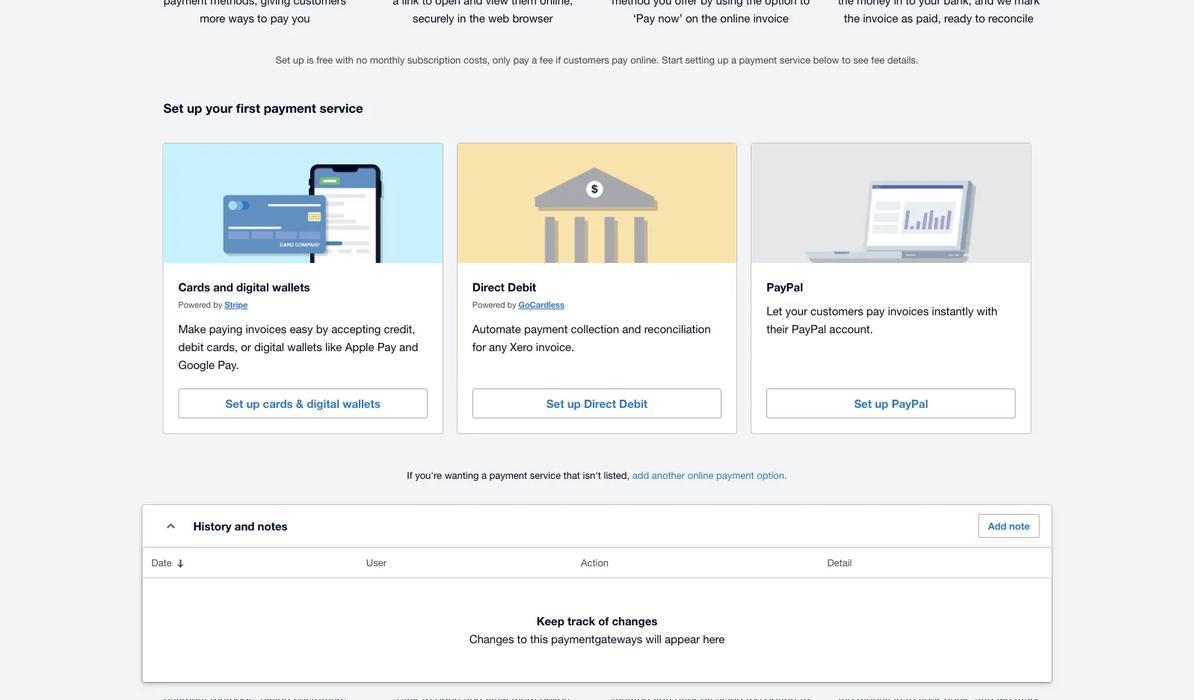 Task type: describe. For each thing, give the bounding box(es) containing it.
customers inside let your customers pay invoices instantly with their paypal account.
[[811, 305, 864, 318]]

powered inside cards and digital wallets powered by stripe
[[178, 301, 211, 310]]

&
[[296, 397, 304, 411]]

service for if you're wanting a payment service that isn't listed, add another online payment option.
[[530, 470, 561, 482]]

gocardless link
[[519, 301, 565, 310]]

payment right first
[[264, 100, 316, 115]]

pay.
[[218, 358, 239, 372]]

if
[[407, 470, 413, 482]]

that
[[564, 470, 580, 482]]

2 horizontal spatial a
[[732, 54, 737, 65]]

set for set up is free with no monthly subscription costs, only pay a fee if customers pay online. start setting up a payment service below to see fee details.
[[276, 54, 290, 65]]

digital inside button
[[307, 397, 340, 411]]

payment right "online" in the bottom of the page
[[717, 470, 754, 482]]

set up paypal
[[855, 397, 929, 411]]

set up cards & digital wallets button
[[178, 389, 428, 419]]

and inside "automate payment collection and reconciliation for any xero invoice."
[[622, 323, 641, 336]]

let
[[767, 305, 783, 318]]

start
[[662, 54, 683, 65]]

1 fee from the left
[[540, 54, 553, 65]]

direct inside button
[[584, 397, 616, 411]]

no
[[356, 54, 367, 65]]

easy
[[290, 323, 313, 336]]

instantly
[[932, 305, 974, 318]]

for
[[473, 341, 486, 354]]

1 horizontal spatial a
[[532, 54, 537, 65]]

date
[[151, 557, 172, 569]]

payment right setting
[[740, 54, 777, 65]]

any
[[489, 341, 507, 354]]

you're
[[415, 470, 442, 482]]

account.
[[830, 323, 873, 336]]

digital inside make paying invoices easy by accepting credit, debit cards, or digital wallets like apple pay and google pay.
[[254, 341, 284, 354]]

stripe
[[225, 301, 248, 310]]

by inside direct debit powered by gocardless
[[508, 301, 517, 310]]

reconciliation
[[645, 323, 711, 336]]

monthly
[[370, 54, 405, 65]]

or
[[241, 341, 251, 354]]

keep
[[537, 615, 565, 629]]

changes
[[470, 633, 514, 646]]

automate payment collection and reconciliation for any xero invoice.
[[473, 323, 711, 354]]

add note button
[[979, 515, 1040, 539]]

0 horizontal spatial a
[[482, 470, 487, 482]]

appear
[[665, 633, 700, 646]]

detail
[[828, 557, 852, 569]]

this
[[530, 633, 548, 646]]

of
[[599, 615, 609, 629]]

xero
[[510, 341, 533, 354]]

0 vertical spatial to
[[842, 54, 851, 65]]

cards
[[263, 397, 293, 411]]

set up cards & digital wallets
[[226, 397, 381, 411]]

0 vertical spatial paypal
[[767, 281, 803, 294]]

automate
[[473, 323, 521, 336]]

isn't
[[583, 470, 601, 482]]

debit inside set up direct debit button
[[619, 397, 648, 411]]

first
[[236, 100, 260, 115]]

details.
[[888, 54, 919, 65]]

add
[[633, 470, 649, 482]]

pay
[[377, 341, 396, 354]]

their
[[767, 323, 789, 336]]

apple
[[345, 341, 374, 354]]

add note
[[988, 521, 1030, 532]]

gocardless
[[519, 301, 565, 310]]

make paying invoices easy by accepting credit, debit cards, or digital wallets like apple pay and google pay.
[[178, 323, 418, 372]]

and inside cards and digital wallets powered by stripe
[[213, 281, 233, 294]]

accepting
[[332, 323, 381, 336]]

invoice.
[[536, 341, 575, 354]]

to inside keep track of changes changes to this paymentgateways will appear here
[[517, 633, 527, 646]]

set for set up your first payment service
[[163, 100, 183, 115]]

listed,
[[604, 470, 630, 482]]

0 horizontal spatial your
[[206, 100, 233, 115]]

paypal inside button
[[892, 397, 929, 411]]

stripe link
[[225, 301, 248, 310]]

only
[[493, 54, 511, 65]]

user button
[[357, 548, 572, 578]]

costs,
[[464, 54, 490, 65]]

set up paypal button
[[767, 389, 1016, 419]]

add another online payment option. button
[[633, 461, 787, 491]]

wallets inside set up cards & digital wallets button
[[343, 397, 381, 411]]

stripe illustration image
[[192, 159, 414, 263]]



Task type: locate. For each thing, give the bounding box(es) containing it.
online
[[688, 470, 714, 482]]

0 vertical spatial wallets
[[272, 281, 310, 294]]

2 vertical spatial service
[[530, 470, 561, 482]]

2 horizontal spatial by
[[508, 301, 517, 310]]

1 horizontal spatial service
[[530, 470, 561, 482]]

0 vertical spatial service
[[780, 54, 811, 65]]

customers up account.
[[811, 305, 864, 318]]

history
[[193, 520, 232, 534]]

credit,
[[384, 323, 416, 336]]

and inside make paying invoices easy by accepting credit, debit cards, or digital wallets like apple pay and google pay.
[[400, 341, 418, 354]]

keep track of changes changes to this paymentgateways will appear here
[[470, 615, 725, 646]]

0 horizontal spatial customers
[[564, 54, 609, 65]]

0 horizontal spatial with
[[336, 54, 354, 65]]

payment right wanting
[[490, 470, 528, 482]]

with
[[336, 54, 354, 65], [977, 305, 998, 318]]

debit up gocardless link
[[508, 281, 536, 294]]

1 vertical spatial direct
[[584, 397, 616, 411]]

2 vertical spatial paypal
[[892, 397, 929, 411]]

1 vertical spatial with
[[977, 305, 998, 318]]

by right easy
[[316, 323, 328, 336]]

wallets down easy
[[288, 341, 322, 354]]

debit
[[178, 341, 204, 354]]

up for set up is free with no monthly subscription costs, only pay a fee if customers pay online. start setting up a payment service below to see fee details.
[[293, 54, 304, 65]]

up inside button
[[246, 397, 260, 411]]

below
[[814, 54, 840, 65]]

pay up account.
[[867, 305, 885, 318]]

detail button
[[819, 548, 1052, 578]]

0 vertical spatial invoices
[[888, 305, 929, 318]]

wallets down apple
[[343, 397, 381, 411]]

fee
[[540, 54, 553, 65], [872, 54, 885, 65]]

cards
[[178, 281, 210, 294]]

set for set up cards & digital wallets
[[226, 397, 243, 411]]

service left below
[[780, 54, 811, 65]]

0 vertical spatial debit
[[508, 281, 536, 294]]

powered
[[178, 301, 211, 310], [473, 301, 505, 310]]

add
[[988, 521, 1007, 532]]

invoices
[[888, 305, 929, 318], [246, 323, 287, 336]]

to left this
[[517, 633, 527, 646]]

0 horizontal spatial to
[[517, 633, 527, 646]]

set up is free with no monthly subscription costs, only pay a fee if customers pay online. start setting up a payment service below to see fee details.
[[276, 54, 919, 65]]

1 horizontal spatial debit
[[619, 397, 648, 411]]

digital inside cards and digital wallets powered by stripe
[[236, 281, 269, 294]]

invoices inside make paying invoices easy by accepting credit, debit cards, or digital wallets like apple pay and google pay.
[[246, 323, 287, 336]]

and right collection
[[622, 323, 641, 336]]

1 horizontal spatial customers
[[811, 305, 864, 318]]

wallets up easy
[[272, 281, 310, 294]]

up for set up cards & digital wallets
[[246, 397, 260, 411]]

up for set up direct debit
[[567, 397, 581, 411]]

set inside button
[[226, 397, 243, 411]]

customers right if
[[564, 54, 609, 65]]

paypal inside let your customers pay invoices instantly with their paypal account.
[[792, 323, 827, 336]]

direct up automate
[[473, 281, 505, 294]]

powered up automate
[[473, 301, 505, 310]]

up for set up your first payment service
[[187, 100, 202, 115]]

cards,
[[207, 341, 238, 354]]

by inside cards and digital wallets powered by stripe
[[213, 301, 222, 310]]

your right let
[[786, 305, 808, 318]]

a left if
[[532, 54, 537, 65]]

action
[[581, 557, 609, 569]]

1 vertical spatial paypal
[[792, 323, 827, 336]]

with inside let your customers pay invoices instantly with their paypal account.
[[977, 305, 998, 318]]

user
[[366, 557, 387, 569]]

1 vertical spatial service
[[320, 100, 363, 115]]

1 vertical spatial to
[[517, 633, 527, 646]]

with right instantly
[[977, 305, 998, 318]]

powered down cards
[[178, 301, 211, 310]]

1 horizontal spatial with
[[977, 305, 998, 318]]

0 vertical spatial with
[[336, 54, 354, 65]]

1 horizontal spatial your
[[786, 305, 808, 318]]

2 horizontal spatial service
[[780, 54, 811, 65]]

paypal
[[767, 281, 803, 294], [792, 323, 827, 336], [892, 397, 929, 411]]

pay right only
[[513, 54, 529, 65]]

toggle image
[[167, 524, 175, 529]]

gocardless illustration image
[[487, 159, 708, 263]]

1 horizontal spatial to
[[842, 54, 851, 65]]

0 horizontal spatial service
[[320, 100, 363, 115]]

digital right &
[[307, 397, 340, 411]]

option.
[[757, 470, 787, 482]]

0 horizontal spatial by
[[213, 301, 222, 310]]

notes
[[258, 520, 288, 534]]

fee left if
[[540, 54, 553, 65]]

set
[[276, 54, 290, 65], [163, 100, 183, 115], [226, 397, 243, 411], [547, 397, 564, 411], [855, 397, 872, 411]]

2 vertical spatial digital
[[307, 397, 340, 411]]

a
[[532, 54, 537, 65], [732, 54, 737, 65], [482, 470, 487, 482]]

set for set up paypal
[[855, 397, 872, 411]]

and up stripe link
[[213, 281, 233, 294]]

your
[[206, 100, 233, 115], [786, 305, 808, 318]]

debit inside direct debit powered by gocardless
[[508, 281, 536, 294]]

google
[[178, 358, 215, 372]]

track
[[568, 615, 595, 629]]

by inside make paying invoices easy by accepting credit, debit cards, or digital wallets like apple pay and google pay.
[[316, 323, 328, 336]]

0 vertical spatial your
[[206, 100, 233, 115]]

direct debit powered by gocardless
[[473, 281, 565, 310]]

another
[[652, 470, 685, 482]]

collection
[[571, 323, 619, 336]]

payment inside "automate payment collection and reconciliation for any xero invoice."
[[524, 323, 568, 336]]

digital right 'or'
[[254, 341, 284, 354]]

toggle button
[[156, 512, 186, 542]]

pay
[[513, 54, 529, 65], [612, 54, 628, 65], [867, 305, 885, 318]]

2 powered from the left
[[473, 301, 505, 310]]

subscription
[[408, 54, 461, 65]]

your inside let your customers pay invoices instantly with their paypal account.
[[786, 305, 808, 318]]

up
[[293, 54, 304, 65], [718, 54, 729, 65], [187, 100, 202, 115], [246, 397, 260, 411], [567, 397, 581, 411], [875, 397, 889, 411]]

service for set up your first payment service
[[320, 100, 363, 115]]

customers
[[564, 54, 609, 65], [811, 305, 864, 318]]

paying
[[209, 323, 243, 336]]

free
[[317, 54, 333, 65]]

1 horizontal spatial powered
[[473, 301, 505, 310]]

and left the notes
[[235, 520, 255, 534]]

1 vertical spatial wallets
[[288, 341, 322, 354]]

wallets
[[272, 281, 310, 294], [288, 341, 322, 354], [343, 397, 381, 411]]

1 horizontal spatial pay
[[612, 54, 628, 65]]

0 horizontal spatial pay
[[513, 54, 529, 65]]

digital
[[236, 281, 269, 294], [254, 341, 284, 354], [307, 397, 340, 411]]

paypal illustration image
[[781, 159, 1002, 263]]

0 vertical spatial customers
[[564, 54, 609, 65]]

set up direct debit button
[[473, 389, 722, 419]]

direct down "automate payment collection and reconciliation for any xero invoice."
[[584, 397, 616, 411]]

debit
[[508, 281, 536, 294], [619, 397, 648, 411]]

service left "that"
[[530, 470, 561, 482]]

invoices left instantly
[[888, 305, 929, 318]]

let your customers pay invoices instantly with their paypal account.
[[767, 305, 998, 336]]

wanting
[[445, 470, 479, 482]]

a right setting
[[732, 54, 737, 65]]

setting
[[686, 54, 715, 65]]

action button
[[572, 548, 819, 578]]

digital up stripe
[[236, 281, 269, 294]]

pay left online.
[[612, 54, 628, 65]]

wallets inside cards and digital wallets powered by stripe
[[272, 281, 310, 294]]

1 horizontal spatial fee
[[872, 54, 885, 65]]

up for set up paypal
[[875, 397, 889, 411]]

your left first
[[206, 100, 233, 115]]

0 horizontal spatial invoices
[[246, 323, 287, 336]]

note
[[1010, 521, 1030, 532]]

invoices inside let your customers pay invoices instantly with their paypal account.
[[888, 305, 929, 318]]

set up your first payment service
[[163, 100, 363, 115]]

like
[[325, 341, 342, 354]]

2 fee from the left
[[872, 54, 885, 65]]

0 horizontal spatial direct
[[473, 281, 505, 294]]

a right wanting
[[482, 470, 487, 482]]

by up automate
[[508, 301, 517, 310]]

is
[[307, 54, 314, 65]]

if you're wanting a payment service that isn't listed, add another online payment option.
[[407, 470, 787, 482]]

payment up invoice.
[[524, 323, 568, 336]]

1 vertical spatial digital
[[254, 341, 284, 354]]

by
[[213, 301, 222, 310], [508, 301, 517, 310], [316, 323, 328, 336]]

1 horizontal spatial invoices
[[888, 305, 929, 318]]

debit up add
[[619, 397, 648, 411]]

1 vertical spatial customers
[[811, 305, 864, 318]]

date button
[[143, 548, 357, 578]]

1 vertical spatial debit
[[619, 397, 648, 411]]

0 vertical spatial direct
[[473, 281, 505, 294]]

fee right see
[[872, 54, 885, 65]]

0 vertical spatial digital
[[236, 281, 269, 294]]

1 powered from the left
[[178, 301, 211, 310]]

will
[[646, 633, 662, 646]]

list of history for this document element
[[143, 548, 1052, 683]]

0 horizontal spatial debit
[[508, 281, 536, 294]]

0 horizontal spatial fee
[[540, 54, 553, 65]]

with left no
[[336, 54, 354, 65]]

and down the credit,
[[400, 341, 418, 354]]

1 horizontal spatial by
[[316, 323, 328, 336]]

pay inside let your customers pay invoices instantly with their paypal account.
[[867, 305, 885, 318]]

changes
[[612, 615, 658, 629]]

service
[[780, 54, 811, 65], [320, 100, 363, 115], [530, 470, 561, 482]]

to left see
[[842, 54, 851, 65]]

direct inside direct debit powered by gocardless
[[473, 281, 505, 294]]

2 horizontal spatial pay
[[867, 305, 885, 318]]

see
[[854, 54, 869, 65]]

online.
[[631, 54, 659, 65]]

by left stripe link
[[213, 301, 222, 310]]

set for set up direct debit
[[547, 397, 564, 411]]

cards and digital wallets powered by stripe
[[178, 281, 310, 310]]

if
[[556, 54, 561, 65]]

make
[[178, 323, 206, 336]]

invoices up 'or'
[[246, 323, 287, 336]]

1 vertical spatial invoices
[[246, 323, 287, 336]]

1 horizontal spatial direct
[[584, 397, 616, 411]]

service down free
[[320, 100, 363, 115]]

2 vertical spatial wallets
[[343, 397, 381, 411]]

1 vertical spatial your
[[786, 305, 808, 318]]

paymentgateways
[[551, 633, 643, 646]]

powered inside direct debit powered by gocardless
[[473, 301, 505, 310]]

0 horizontal spatial powered
[[178, 301, 211, 310]]

set up direct debit
[[547, 397, 648, 411]]

wallets inside make paying invoices easy by accepting credit, debit cards, or digital wallets like apple pay and google pay.
[[288, 341, 322, 354]]

here
[[703, 633, 725, 646]]

history and notes
[[193, 520, 288, 534]]



Task type: vqa. For each thing, say whether or not it's contained in the screenshot.
changes
yes



